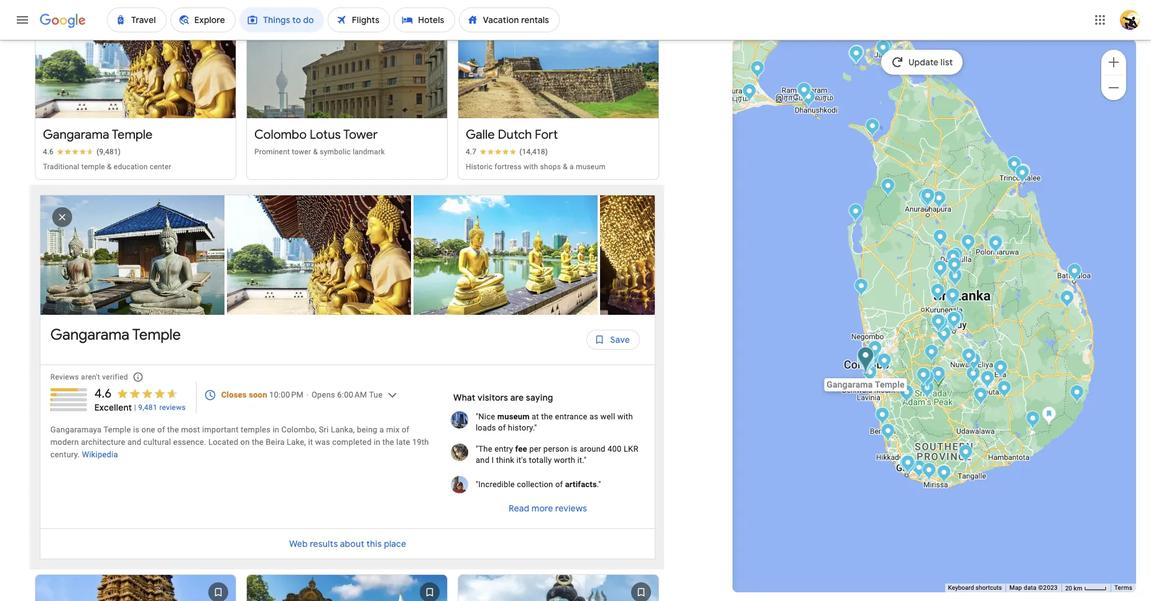Task type: locate. For each thing, give the bounding box(es) containing it.
4.6 up traditional
[[43, 147, 54, 156]]

twin ponds (කුට්ටම් පොකුණ) image
[[921, 188, 935, 208]]

japanese peace pagoda - rumassala image
[[902, 457, 917, 477]]

tue
[[369, 390, 383, 399]]

gangaramaya temple is one of the most important temples in colombo, sri lanka, being a mix of modern architecture and cultural essence. located on the beira lake, it was completed in the late 19th century.
[[50, 425, 429, 459]]

zoom out map image
[[1107, 80, 1122, 95]]

temple up architecture
[[104, 425, 131, 434]]

update
[[909, 57, 939, 68]]

fortress
[[495, 162, 522, 171]]

the down temples
[[252, 437, 264, 447]]

0 vertical spatial reviews
[[159, 403, 186, 412]]

ibbankatuwa megalithic tombs image
[[947, 249, 961, 269]]

vatadage image
[[989, 236, 1003, 257]]

collection
[[517, 480, 554, 489]]

international buddhist museum image
[[948, 311, 962, 332]]

0 vertical spatial with
[[524, 162, 538, 171]]

is left one
[[133, 425, 140, 434]]

sri pada / adam's peak image
[[932, 366, 946, 386]]

close detail image
[[47, 202, 77, 232]]

web results about this place
[[289, 538, 406, 549]]

are
[[511, 392, 524, 403]]

1 vertical spatial is
[[571, 444, 578, 454]]

batticaloa dutch fort image
[[1068, 263, 1082, 284]]

1 vertical spatial and
[[476, 455, 490, 465]]

temples
[[241, 425, 271, 434]]

0 vertical spatial gangarama
[[43, 127, 109, 142]]

reviews inside excellent | 9,481 reviews
[[159, 403, 186, 412]]

located
[[208, 437, 238, 447]]

lake,
[[287, 437, 306, 447]]

and left cultural
[[128, 437, 141, 447]]

i
[[492, 455, 494, 465]]

essence.
[[173, 437, 206, 447]]

independence square image
[[860, 355, 874, 376]]

anuradhapura moonstone |සඳකඩ පහන image
[[920, 188, 934, 208]]

kuragala ancient buddhist monastery image
[[974, 387, 988, 408]]

mihintale image
[[932, 190, 947, 211]]

0 horizontal spatial reviews
[[159, 403, 186, 412]]

belilena cave image
[[925, 344, 939, 365]]

menikdena archeological reserve and arboretum | මැණික්දෙන පුරාවිද්‍යා රක්ෂිතය සහ වෘක්ෂෝද්‍යානය image
[[948, 257, 962, 278]]

gangarama temple up verified
[[50, 325, 181, 344]]

as
[[590, 412, 599, 421]]

gangarama up reviews aren't verified
[[50, 325, 130, 344]]

of left artifacts
[[556, 480, 563, 489]]

museum up history."
[[498, 412, 530, 421]]

degalldoruwa raja maha viharaya image
[[950, 310, 965, 330]]

1 horizontal spatial 4.6
[[94, 386, 112, 401]]

0 vertical spatial gangarama temple
[[43, 127, 153, 142]]

1 horizontal spatial reviews
[[556, 503, 587, 514]]

2 vertical spatial temple
[[104, 425, 131, 434]]

samadhi buddha statue image
[[920, 188, 935, 208]]

is up "it.""
[[571, 444, 578, 454]]

& inside colombo lotus tower prominent tower & symbolic landmark
[[313, 147, 318, 156]]

4.6 up excellent
[[94, 386, 112, 401]]

historic fortress with shops & a museum
[[466, 162, 606, 171]]

is
[[133, 425, 140, 434], [571, 444, 578, 454]]

is inside gangaramaya temple is one of the most important temples in colombo, sri lanka, being a mix of modern architecture and cultural essence. located on the beira lake, it was completed in the late 19th century.
[[133, 425, 140, 434]]

in up beira
[[273, 425, 280, 434]]

1 vertical spatial reviews
[[556, 503, 587, 514]]

artifacts
[[565, 480, 597, 489]]

list
[[40, 195, 787, 327]]

1 vertical spatial in
[[374, 437, 381, 447]]

was
[[315, 437, 330, 447]]

20 km
[[1066, 585, 1085, 592]]

think
[[496, 455, 515, 465]]

and
[[128, 437, 141, 447], [476, 455, 490, 465]]

kelaniya raja maha viharaya image
[[866, 350, 881, 370]]

adisham hall image
[[981, 370, 995, 391]]

the left most
[[167, 425, 179, 434]]

a right shops
[[570, 162, 574, 171]]

most
[[181, 425, 200, 434]]

reviews right 9,481
[[159, 403, 186, 412]]

worth
[[554, 455, 576, 465]]

nainativu image
[[849, 46, 863, 67]]

terms
[[1115, 584, 1133, 591]]

4.6 for '4.6 out of 5 stars from 9,481 reviews' image
[[43, 147, 54, 156]]

per person is around 400 lkr and i think it's totally worth it."
[[476, 444, 639, 465]]

late
[[397, 437, 410, 447]]

kuda ravana ella (water fall) image
[[994, 360, 1008, 380]]

temple up (9,481)
[[112, 127, 153, 142]]

museum right shops
[[576, 162, 606, 171]]

4.7
[[466, 147, 477, 156]]

is for temple
[[133, 425, 140, 434]]

a left mix
[[380, 425, 384, 434]]

sri
[[319, 425, 329, 434]]

gangarama temple image
[[858, 347, 874, 375]]

list item
[[40, 195, 227, 315], [227, 195, 414, 315], [414, 195, 601, 315], [601, 195, 787, 315]]

matara fort image
[[937, 465, 952, 485]]

4.6 out of 5 stars from 9,481 reviews image
[[43, 147, 121, 157]]

1 vertical spatial museum
[[498, 412, 530, 421]]

save koneswaram temple to collection image
[[627, 577, 657, 601]]

railway museum kadugannawa image
[[934, 315, 948, 335]]

4.6 inside image
[[43, 147, 54, 156]]

"incredible collection of artifacts ."
[[476, 480, 602, 489]]

1 vertical spatial 4.6
[[94, 386, 112, 401]]

visitors
[[478, 392, 509, 403]]

ruhunu maha kataragama dewalaya image
[[1026, 411, 1041, 431]]

sigiriya image
[[961, 235, 976, 256]]

beira
[[266, 437, 285, 447]]

around
[[580, 444, 606, 454]]

in down being
[[374, 437, 381, 447]]

museum
[[576, 162, 606, 171], [498, 412, 530, 421]]

batadombalena image
[[917, 367, 931, 388]]

1 vertical spatial a
[[380, 425, 384, 434]]

cultural
[[144, 437, 171, 447]]

it's
[[517, 455, 527, 465]]

maritime museum image
[[900, 456, 914, 476]]

christian reformed church of sri lanka image
[[859, 351, 874, 372]]

dutch
[[498, 127, 532, 142]]

sri munnessarama devalaya image
[[854, 278, 869, 299]]

&
[[313, 147, 318, 156], [107, 162, 112, 171], [563, 162, 568, 171]]

nawagamua pattini temple image
[[877, 353, 892, 373]]

martin wickramasinghe folk museum image
[[912, 460, 927, 480]]

tewatta church - basilica of our lady of lanka, ragama image
[[868, 340, 882, 361]]

wilpattu national park image
[[881, 178, 896, 199]]

0 horizontal spatial and
[[128, 437, 141, 447]]

reviews down artifacts
[[556, 503, 587, 514]]

navagraha temple image
[[751, 60, 765, 81]]

nalanda gedige (central point of sri lanka) image
[[948, 268, 963, 289]]

entry
[[495, 444, 514, 454]]

mannar dutch fort image
[[866, 118, 880, 139]]

saying
[[526, 392, 554, 403]]

gangarama temple up (9,481)
[[43, 127, 153, 142]]

1 vertical spatial with
[[618, 412, 633, 421]]

save nallur kandaswamy temple to collection image
[[203, 577, 233, 601]]

2 horizontal spatial &
[[563, 162, 568, 171]]

1 horizontal spatial and
[[476, 455, 490, 465]]

taprobana image
[[922, 462, 937, 483]]

of up late
[[402, 425, 410, 434]]

0 vertical spatial museum
[[576, 162, 606, 171]]

keerimalai naguleswaram kovil image
[[877, 22, 891, 43]]

& right tower
[[313, 147, 318, 156]]

mix
[[386, 425, 400, 434]]

0 vertical spatial 4.6
[[43, 147, 54, 156]]

& down (9,481)
[[107, 162, 112, 171]]

බටදොඹලෙන image
[[920, 370, 935, 390]]

prominent
[[255, 147, 290, 156]]

map data ©2023
[[1010, 584, 1058, 591]]

reviews aren't verified image
[[123, 362, 153, 392]]

saskia fernando gallery image
[[861, 355, 875, 375]]

maha viharaya, anuradhapura image
[[920, 190, 935, 211]]

0 horizontal spatial in
[[273, 425, 280, 434]]

ceylon tea museum image
[[947, 314, 961, 334]]

0 horizontal spatial is
[[133, 425, 140, 434]]

sri muththumari amman kovil - matale, image
[[946, 290, 960, 311]]

galle dutch fort
[[466, 127, 558, 142]]

list
[[941, 57, 953, 68]]

& right shops
[[563, 162, 568, 171]]

keyboard shortcuts button
[[949, 584, 1003, 592]]

wikipedia
[[82, 450, 118, 459]]

is inside per person is around 400 lkr and i think it's totally worth it."
[[571, 444, 578, 454]]

1 horizontal spatial &
[[313, 147, 318, 156]]

rock temple (gal vihara) image
[[989, 234, 1004, 255]]

1 horizontal spatial museum
[[576, 162, 606, 171]]

closes soon 10:00 pm ⋅ opens 6:00 am tue
[[221, 390, 383, 399]]

1 horizontal spatial a
[[570, 162, 574, 171]]

abhayagiri pagoda image
[[920, 188, 935, 208]]

education
[[114, 162, 148, 171]]

0 vertical spatial and
[[128, 437, 141, 447]]

with right well
[[618, 412, 633, 421]]

0 vertical spatial in
[[273, 425, 280, 434]]

shri badrakali amman hindu temple image
[[1015, 164, 1029, 185]]

sri lankathilake rajamaha viharaya image
[[939, 318, 953, 339]]

gangarama temple element
[[50, 325, 181, 355]]

and left i
[[476, 455, 490, 465]]

0 horizontal spatial a
[[380, 425, 384, 434]]

temple
[[112, 127, 153, 142], [132, 325, 181, 344], [104, 425, 131, 434]]

galle dutch fort image
[[900, 455, 914, 475]]

temple up reviews aren't verified image
[[132, 325, 181, 344]]

buduruwagala raja maha viharaya image
[[998, 380, 1012, 401]]

400
[[608, 444, 622, 454]]

0 vertical spatial temple
[[112, 127, 153, 142]]

lionel wendt art centre image
[[859, 355, 874, 376]]

wikipedia link
[[82, 450, 118, 459]]

"nice
[[476, 412, 496, 421]]

with down (14,418)
[[524, 162, 538, 171]]

pidurangala royal cave temple image
[[961, 234, 976, 255]]

in
[[273, 425, 280, 434], [374, 437, 381, 447]]

reviews
[[159, 403, 186, 412], [556, 503, 587, 514]]

gangarama temple
[[43, 127, 153, 142], [50, 325, 181, 344]]

1 vertical spatial temple
[[132, 325, 181, 344]]

aadhijagannatha perumal thirukoil thirupullani image
[[742, 83, 757, 104]]

gangarama
[[43, 127, 109, 142], [50, 325, 130, 344]]

20
[[1066, 585, 1073, 592]]

historic
[[466, 162, 493, 171]]

6:00 am
[[338, 390, 367, 399]]

0 horizontal spatial museum
[[498, 412, 530, 421]]

gangarama up '4.6 out of 5 stars from 9,481 reviews' image
[[43, 127, 109, 142]]

being
[[357, 425, 378, 434]]

update list
[[909, 57, 953, 68]]

0 vertical spatial is
[[133, 425, 140, 434]]

one
[[142, 425, 155, 434]]

sri natha devalaya - ශ්‍රී නාථ දේවාලය image
[[948, 311, 962, 332]]

per
[[530, 444, 542, 454]]

is for person
[[571, 444, 578, 454]]

more
[[532, 503, 553, 514]]

1 horizontal spatial with
[[618, 412, 633, 421]]

stupa image
[[989, 235, 1003, 256]]

1 horizontal spatial is
[[571, 444, 578, 454]]

a
[[570, 162, 574, 171], [380, 425, 384, 434]]

of down "nice museum
[[499, 423, 506, 432]]

0 horizontal spatial 4.6
[[43, 147, 54, 156]]

1 horizontal spatial in
[[374, 437, 381, 447]]

the right at
[[542, 412, 553, 421]]



Task type: vqa. For each thing, say whether or not it's contained in the screenshot.
worth
yes



Task type: describe. For each thing, give the bounding box(es) containing it.
history."
[[508, 423, 537, 432]]

kothduwa rajamaha viharaya image
[[881, 423, 896, 444]]

shops
[[540, 162, 561, 171]]

balana fort image
[[932, 314, 946, 334]]

avukana buddha statue image
[[933, 229, 948, 250]]

⋅
[[306, 390, 310, 399]]

keyboard
[[949, 584, 975, 591]]

."
[[597, 480, 602, 489]]

arulmigu ramanathaswamy temple image
[[798, 83, 812, 103]]

historical mansion museum image
[[900, 456, 914, 476]]

1 list item from the left
[[40, 195, 227, 315]]

aren't
[[81, 373, 100, 381]]

map region
[[582, 0, 1152, 601]]

kande vihara temple image
[[876, 407, 890, 428]]

velgam vehera buddhist temple | වෙල්ගම් වෙහෙර image
[[1008, 156, 1022, 177]]

4 list item from the left
[[601, 195, 787, 315]]

colombo fort old lighthouse & clock tower image
[[858, 352, 872, 372]]

closes
[[221, 390, 247, 399]]

(14,418)
[[520, 147, 548, 156]]

keyboard shortcuts
[[949, 584, 1003, 591]]

maritime and naval history museum image
[[1016, 165, 1030, 185]]

fort jaffna image
[[876, 40, 891, 60]]

0 vertical spatial a
[[570, 162, 574, 171]]

pahiyangala image
[[900, 385, 914, 405]]

excellent | 9,481 reviews
[[94, 402, 186, 413]]

kandy clock tower image
[[947, 311, 961, 332]]

galle harbor image
[[901, 455, 915, 475]]

star fort matara image
[[937, 464, 952, 485]]

temple inside gangaramaya temple is one of the most important temples in colombo, sri lanka, being a mix of modern architecture and cultural essence. located on the beira lake, it was completed in the late 19th century.
[[104, 425, 131, 434]]

sri dalada maligawa image
[[948, 311, 962, 332]]

dambulla royal cave temple and golden temple image
[[949, 247, 963, 268]]

"nice museum
[[476, 412, 530, 421]]

embekka dewalaya image
[[940, 320, 954, 340]]

jetavanaramaya image
[[921, 190, 935, 210]]

the inside at the entrance as well with loads of history."
[[542, 412, 553, 421]]

at
[[532, 412, 539, 421]]

totally
[[529, 455, 552, 465]]

gangarama sima malaka image
[[859, 354, 873, 375]]

isurumuni royal temple image
[[920, 192, 934, 212]]

ruwanweli maha seya image
[[920, 190, 935, 211]]

9,481 reviews link
[[138, 403, 186, 412]]

galle fort clock tower image
[[900, 455, 914, 475]]

colombo,
[[282, 425, 317, 434]]

reviews aren't verified
[[50, 373, 128, 381]]

place
[[384, 538, 406, 549]]

4.6 out of 5 stars from 9,481 reviews. excellent. element
[[94, 386, 186, 414]]

modern
[[50, 437, 79, 447]]

zoom in map image
[[1107, 54, 1122, 69]]

3 list item from the left
[[414, 195, 601, 315]]

0 horizontal spatial &
[[107, 162, 112, 171]]

kudumbigala sanctuary image
[[1070, 385, 1085, 405]]

read
[[509, 503, 530, 514]]

4.7 out of 5 stars from 14,418 reviews image
[[466, 147, 548, 157]]

1 vertical spatial gangarama temple
[[50, 325, 181, 344]]

fort
[[535, 127, 558, 142]]

colombo lotus tower image
[[859, 353, 874, 373]]

colombo port maritime museum image
[[858, 352, 872, 372]]

jaya sri maha bodhi image
[[920, 190, 935, 211]]

lankarama image
[[919, 188, 933, 208]]

it
[[308, 437, 313, 447]]

mulgirigala raja maha viharaya image
[[959, 444, 973, 465]]

0 horizontal spatial with
[[524, 162, 538, 171]]

with inside at the entrance as well with loads of history."
[[618, 412, 633, 421]]

traditional
[[43, 162, 79, 171]]

and inside gangaramaya temple is one of the most important temples in colombo, sri lanka, being a mix of modern architecture and cultural essence. located on the beira lake, it was completed in the late 19th century.
[[128, 437, 141, 447]]

save button
[[587, 325, 640, 355]]

lovamahapaya ලෝවාමහාපාය image
[[920, 190, 935, 211]]

©2023
[[1039, 584, 1058, 591]]

queen victoria park image
[[962, 348, 976, 368]]

entrance
[[555, 412, 588, 421]]

symbolic
[[320, 147, 351, 156]]

century.
[[50, 450, 80, 459]]

19th
[[413, 437, 429, 447]]

about
[[340, 538, 365, 549]]

landmark
[[353, 147, 385, 156]]

10:00 pm
[[269, 390, 304, 399]]

nagadeepa ancient temple image
[[849, 45, 864, 66]]

loads
[[476, 423, 496, 432]]

khan clock tower image
[[858, 352, 872, 372]]

1 vertical spatial gangarama
[[50, 325, 130, 344]]

2 list item from the left
[[227, 195, 414, 315]]

at the entrance as well with loads of history."
[[476, 412, 633, 432]]

20 km button
[[1062, 584, 1111, 593]]

results
[[310, 538, 338, 549]]

matale aluviharaya - මාතලේ අළුවිහාරය image
[[946, 288, 960, 308]]

read more reviews
[[509, 503, 587, 514]]

fort frederick image
[[1016, 164, 1031, 185]]

kothandaramar temple image
[[802, 89, 816, 110]]

nallur kandaswamy temple image
[[879, 38, 893, 58]]

what visitors are saying
[[454, 392, 554, 403]]

terms link
[[1115, 584, 1133, 591]]

lotus
[[310, 127, 341, 142]]

excellent
[[94, 402, 132, 413]]

shortcuts
[[976, 584, 1003, 591]]

|
[[134, 403, 136, 412]]

koneswaram temple image
[[1016, 164, 1031, 184]]

thuparama vihara image
[[920, 190, 935, 210]]

soon
[[249, 390, 267, 399]]

lanka,
[[331, 425, 355, 434]]

of right one
[[157, 425, 165, 434]]

"incredible
[[476, 480, 515, 489]]

"the
[[476, 444, 493, 454]]

well
[[601, 412, 616, 421]]

a inside gangaramaya temple is one of the most important temples in colombo, sri lanka, being a mix of modern architecture and cultural essence. located on the beira lake, it was completed in the late 19th century.
[[380, 425, 384, 434]]

lkr
[[624, 444, 639, 454]]

beira lake image
[[859, 352, 873, 373]]

rameswaram tv tower image
[[797, 82, 811, 103]]

kandy national museum image
[[948, 311, 962, 332]]

dutch museum image
[[859, 352, 873, 372]]

data
[[1025, 584, 1037, 591]]

yala national park image
[[1042, 406, 1057, 426]]

rathnapura national museum image
[[920, 380, 935, 401]]

the down mix
[[383, 437, 395, 447]]

km
[[1074, 585, 1083, 592]]

of inside at the entrance as well with loads of history."
[[499, 423, 506, 432]]

opens
[[312, 390, 335, 399]]

map
[[1010, 584, 1023, 591]]

architecture
[[81, 437, 125, 447]]

ambuluwawa tower image
[[937, 326, 952, 347]]

kalpitiya fort image
[[849, 203, 863, 224]]

galle
[[466, 127, 495, 142]]

horton plains national park image
[[966, 366, 981, 386]]

it."
[[578, 455, 587, 465]]

on
[[241, 437, 250, 447]]

and inside per person is around 400 lkr and i think it's totally worth it."
[[476, 455, 490, 465]]

rassagala image
[[1060, 290, 1075, 311]]

completed
[[332, 437, 372, 447]]

verified
[[102, 373, 128, 381]]

4.6 for the "4.6 out of 5 stars from 9,481 reviews. excellent." element
[[94, 386, 112, 401]]

main menu image
[[15, 12, 30, 27]]

tower
[[292, 147, 311, 156]]

person
[[544, 444, 569, 454]]

na uyana aranya (monastery) image
[[933, 260, 948, 281]]

"the entry fee
[[476, 444, 528, 454]]

temple
[[81, 162, 105, 171]]

what
[[454, 392, 476, 403]]

update list button
[[882, 50, 963, 75]]

center
[[150, 162, 171, 171]]

st. lucia's cathedral image
[[860, 350, 874, 371]]

ridi viharaya රිදි විහාරය image
[[931, 283, 945, 304]]

save kelaniya raja maha viharaya to collection image
[[415, 577, 445, 601]]

old royal palace image
[[948, 311, 962, 331]]



